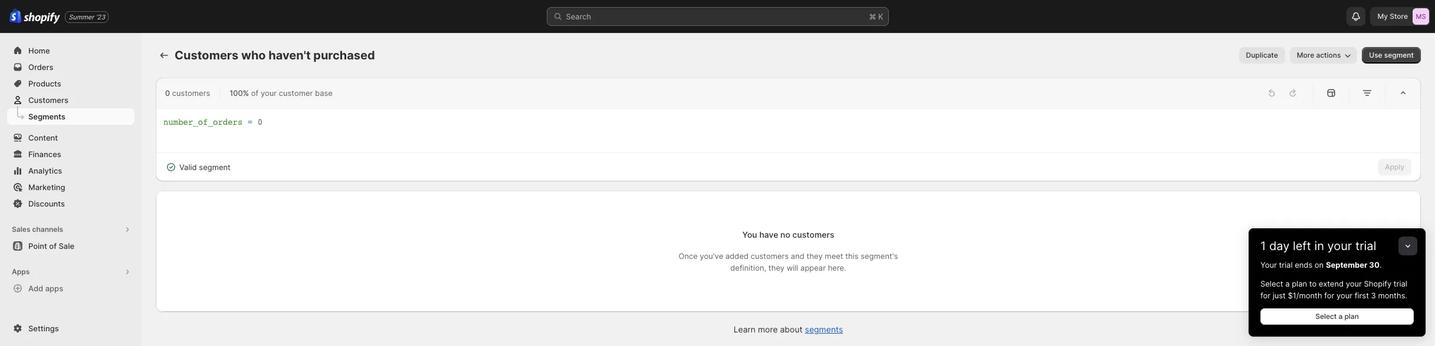 Task type: vqa. For each thing, say whether or not it's contained in the screenshot.
ONLINE STORE at the bottom
no



Task type: describe. For each thing, give the bounding box(es) containing it.
apps
[[45, 284, 63, 294]]

shopify image
[[9, 9, 22, 24]]

products
[[28, 79, 61, 88]]

here.
[[828, 264, 846, 273]]

you've
[[700, 252, 723, 262]]

1
[[1260, 239, 1266, 254]]

finances link
[[7, 146, 134, 163]]

first
[[1355, 291, 1369, 301]]

$1/month
[[1288, 291, 1322, 301]]

apps
[[12, 268, 30, 277]]

To create a segment, choose a template or apply a filter. text field
[[163, 116, 1413, 146]]

use
[[1369, 51, 1382, 60]]

select a plan to extend your shopify trial for just $1/month for your first 3 months.
[[1260, 280, 1407, 301]]

search
[[566, 12, 591, 21]]

channels
[[32, 225, 63, 234]]

learn
[[734, 325, 756, 335]]

1 day left in your trial element
[[1249, 260, 1426, 337]]

segments
[[28, 112, 65, 122]]

a for select a plan to extend your shopify trial for just $1/month for your first 3 months.
[[1285, 280, 1290, 289]]

added
[[725, 252, 749, 262]]

purchased
[[313, 48, 375, 63]]

select a plan link
[[1260, 309, 1414, 326]]

orders link
[[7, 59, 134, 75]]

select for select a plan to extend your shopify trial for just $1/month for your first 3 months.
[[1260, 280, 1283, 289]]

0
[[165, 88, 170, 98]]

segment's
[[861, 252, 898, 262]]

customers for customers who haven't purchased
[[175, 48, 238, 63]]

content link
[[7, 130, 134, 146]]

customers who haven't purchased
[[175, 48, 375, 63]]

100%
[[230, 88, 249, 98]]

haven't
[[269, 48, 311, 63]]

discounts link
[[7, 196, 134, 212]]

add
[[28, 284, 43, 294]]

products link
[[7, 75, 134, 92]]

and
[[791, 252, 804, 262]]

base
[[315, 88, 333, 98]]

1 day left in your trial
[[1260, 239, 1376, 254]]

'23
[[96, 13, 105, 21]]

sales
[[12, 225, 30, 234]]

home link
[[7, 42, 134, 59]]

marketing
[[28, 183, 65, 192]]

in
[[1314, 239, 1324, 254]]

3
[[1371, 291, 1376, 301]]

1 day left in your trial button
[[1249, 229, 1426, 254]]

duplicate
[[1246, 51, 1278, 60]]

september
[[1326, 261, 1367, 270]]

your up first
[[1346, 280, 1362, 289]]

orders
[[28, 63, 53, 72]]

of for sale
[[49, 242, 57, 251]]

once
[[679, 252, 698, 262]]

customer
[[279, 88, 313, 98]]

2 for from the left
[[1324, 291, 1334, 301]]

extend
[[1319, 280, 1344, 289]]

⌘
[[869, 12, 876, 21]]

this
[[845, 252, 859, 262]]

1 vertical spatial trial
[[1279, 261, 1293, 270]]

no
[[780, 230, 790, 240]]

home
[[28, 46, 50, 55]]

plan for select a plan
[[1344, 313, 1359, 321]]

point of sale link
[[7, 238, 134, 255]]

use segment button
[[1362, 47, 1421, 64]]

analytics
[[28, 166, 62, 176]]

your left customer
[[261, 88, 277, 98]]

valid segment alert
[[156, 154, 240, 182]]

settings link
[[7, 321, 134, 337]]

more
[[758, 325, 778, 335]]

plan for select a plan to extend your shopify trial for just $1/month for your first 3 months.
[[1292, 280, 1307, 289]]

customers for once you've added customers and they meet this segment's definition, they will appear here.
[[751, 252, 789, 262]]

trial inside select a plan to extend your shopify trial for just $1/month for your first 3 months.
[[1394, 280, 1407, 289]]

to
[[1309, 280, 1317, 289]]

point
[[28, 242, 47, 251]]



Task type: locate. For each thing, give the bounding box(es) containing it.
ends
[[1295, 261, 1312, 270]]

0 vertical spatial trial
[[1355, 239, 1376, 254]]

summer '23 link
[[65, 11, 109, 23]]

shopify image
[[24, 12, 60, 24]]

apply button
[[1378, 160, 1411, 176]]

use segment
[[1369, 51, 1414, 60]]

1 vertical spatial select
[[1315, 313, 1337, 321]]

point of sale button
[[0, 238, 142, 255]]

1 vertical spatial segment
[[199, 163, 231, 172]]

appear
[[800, 264, 826, 273]]

left
[[1293, 239, 1311, 254]]

shopify
[[1364, 280, 1392, 289]]

select a plan
[[1315, 313, 1359, 321]]

summer '23
[[69, 13, 105, 21]]

segments
[[805, 325, 843, 335]]

plan
[[1292, 280, 1307, 289], [1344, 313, 1359, 321]]

marketing link
[[7, 179, 134, 196]]

a down select a plan to extend your shopify trial for just $1/month for your first 3 months.
[[1339, 313, 1343, 321]]

redo image
[[1287, 87, 1299, 99]]

valid
[[179, 163, 197, 172]]

1 horizontal spatial customers
[[175, 48, 238, 63]]

1 vertical spatial a
[[1339, 313, 1343, 321]]

they up 'appear'
[[807, 252, 823, 262]]

30
[[1369, 261, 1380, 270]]

customers down have
[[751, 252, 789, 262]]

point of sale
[[28, 242, 74, 251]]

about
[[780, 325, 803, 335]]

your trial ends on september 30 .
[[1260, 261, 1382, 270]]

analytics link
[[7, 163, 134, 179]]

discounts
[[28, 199, 65, 209]]

0 vertical spatial select
[[1260, 280, 1283, 289]]

1 horizontal spatial a
[[1339, 313, 1343, 321]]

segment inside alert
[[199, 163, 231, 172]]

2 horizontal spatial trial
[[1394, 280, 1407, 289]]

customers inside once you've added customers and they meet this segment's definition, they will appear here.
[[751, 252, 789, 262]]

1 horizontal spatial they
[[807, 252, 823, 262]]

they left will at the right bottom of the page
[[768, 264, 784, 273]]

add apps
[[28, 284, 63, 294]]

100% of your customer base
[[230, 88, 333, 98]]

1 vertical spatial plan
[[1344, 313, 1359, 321]]

select
[[1260, 280, 1283, 289], [1315, 313, 1337, 321]]

they
[[807, 252, 823, 262], [768, 264, 784, 273]]

0 customers
[[165, 88, 210, 98]]

apps button
[[7, 264, 134, 281]]

a up just
[[1285, 280, 1290, 289]]

0 horizontal spatial a
[[1285, 280, 1290, 289]]

0 horizontal spatial they
[[768, 264, 784, 273]]

0 horizontal spatial segment
[[199, 163, 231, 172]]

1 horizontal spatial of
[[251, 88, 259, 98]]

trial up 'months.'
[[1394, 280, 1407, 289]]

for down extend
[[1324, 291, 1334, 301]]

select down select a plan to extend your shopify trial for just $1/month for your first 3 months.
[[1315, 313, 1337, 321]]

finances
[[28, 150, 61, 159]]

1 vertical spatial of
[[49, 242, 57, 251]]

just
[[1273, 291, 1286, 301]]

a for select a plan
[[1339, 313, 1343, 321]]

2 horizontal spatial customers
[[792, 230, 834, 240]]

months.
[[1378, 291, 1407, 301]]

duplicate button
[[1239, 47, 1285, 64]]

your left first
[[1336, 291, 1352, 301]]

segments link
[[7, 109, 134, 125]]

sales channels button
[[7, 222, 134, 238]]

0 vertical spatial plan
[[1292, 280, 1307, 289]]

customers up the segments
[[28, 96, 68, 105]]

select for select a plan
[[1315, 313, 1337, 321]]

select inside select a plan to extend your shopify trial for just $1/month for your first 3 months.
[[1260, 280, 1283, 289]]

meet
[[825, 252, 843, 262]]

0 vertical spatial segment
[[1384, 51, 1414, 60]]

0 vertical spatial of
[[251, 88, 259, 98]]

learn more about segments
[[734, 325, 843, 335]]

select up just
[[1260, 280, 1283, 289]]

will
[[787, 264, 798, 273]]

your
[[261, 88, 277, 98], [1327, 239, 1352, 254], [1346, 280, 1362, 289], [1336, 291, 1352, 301]]

customers right the 0 at the left top of page
[[172, 88, 210, 98]]

trial inside dropdown button
[[1355, 239, 1376, 254]]

of for your
[[251, 88, 259, 98]]

1 vertical spatial customers
[[792, 230, 834, 240]]

segment right use
[[1384, 51, 1414, 60]]

plan inside select a plan to extend your shopify trial for just $1/month for your first 3 months.
[[1292, 280, 1307, 289]]

summer
[[69, 13, 94, 21]]

2 vertical spatial trial
[[1394, 280, 1407, 289]]

0 horizontal spatial plan
[[1292, 280, 1307, 289]]

0 vertical spatial they
[[807, 252, 823, 262]]

Editor field
[[163, 116, 1413, 146]]

1 horizontal spatial plan
[[1344, 313, 1359, 321]]

definition,
[[730, 264, 766, 273]]

0 horizontal spatial customers
[[28, 96, 68, 105]]

1 horizontal spatial customers
[[751, 252, 789, 262]]

customers link
[[7, 92, 134, 109]]

trial right your
[[1279, 261, 1293, 270]]

you
[[742, 230, 757, 240]]

0 horizontal spatial of
[[49, 242, 57, 251]]

2 vertical spatial customers
[[751, 252, 789, 262]]

add apps button
[[7, 281, 134, 297]]

once you've added customers and they meet this segment's definition, they will appear here.
[[679, 252, 898, 273]]

0 vertical spatial a
[[1285, 280, 1290, 289]]

settings
[[28, 324, 59, 334]]

.
[[1380, 261, 1382, 270]]

0 vertical spatial customers
[[175, 48, 238, 63]]

1 vertical spatial customers
[[28, 96, 68, 105]]

sales channels
[[12, 225, 63, 234]]

customers for customers
[[28, 96, 68, 105]]

of right 100% in the left top of the page
[[251, 88, 259, 98]]

content
[[28, 133, 58, 143]]

plan down first
[[1344, 313, 1359, 321]]

your inside dropdown button
[[1327, 239, 1352, 254]]

segments link
[[805, 325, 843, 335]]

apply
[[1385, 163, 1404, 172]]

1 horizontal spatial for
[[1324, 291, 1334, 301]]

1 horizontal spatial select
[[1315, 313, 1337, 321]]

segment for use segment
[[1384, 51, 1414, 60]]

have
[[759, 230, 778, 240]]

you have no customers
[[742, 230, 834, 240]]

on
[[1315, 261, 1324, 270]]

customers up and
[[792, 230, 834, 240]]

1 for from the left
[[1260, 291, 1270, 301]]

1 horizontal spatial trial
[[1355, 239, 1376, 254]]

of left sale
[[49, 242, 57, 251]]

⌘ k
[[869, 12, 883, 21]]

segment right the valid
[[199, 163, 231, 172]]

0 horizontal spatial trial
[[1279, 261, 1293, 270]]

0 horizontal spatial customers
[[172, 88, 210, 98]]

sale
[[59, 242, 74, 251]]

1 vertical spatial they
[[768, 264, 784, 273]]

plan up $1/month
[[1292, 280, 1307, 289]]

customers up 0 customers
[[175, 48, 238, 63]]

a
[[1285, 280, 1290, 289], [1339, 313, 1343, 321]]

of
[[251, 88, 259, 98], [49, 242, 57, 251]]

a inside select a plan to extend your shopify trial for just $1/month for your first 3 months.
[[1285, 280, 1290, 289]]

day
[[1269, 239, 1290, 254]]

1 horizontal spatial segment
[[1384, 51, 1414, 60]]

k
[[878, 12, 883, 21]]

trial
[[1355, 239, 1376, 254], [1279, 261, 1293, 270], [1394, 280, 1407, 289]]

0 vertical spatial customers
[[172, 88, 210, 98]]

customers
[[175, 48, 238, 63], [28, 96, 68, 105]]

for left just
[[1260, 291, 1270, 301]]

segment for valid segment
[[199, 163, 231, 172]]

segment inside button
[[1384, 51, 1414, 60]]

0 horizontal spatial select
[[1260, 280, 1283, 289]]

your up september
[[1327, 239, 1352, 254]]

0 horizontal spatial for
[[1260, 291, 1270, 301]]

who
[[241, 48, 266, 63]]

customers for you have no customers
[[792, 230, 834, 240]]

segment
[[1384, 51, 1414, 60], [199, 163, 231, 172]]

trial up the '30'
[[1355, 239, 1376, 254]]

of inside point of sale "link"
[[49, 242, 57, 251]]

valid segment
[[179, 163, 231, 172]]

for
[[1260, 291, 1270, 301], [1324, 291, 1334, 301]]

undo image
[[1266, 87, 1278, 99]]



